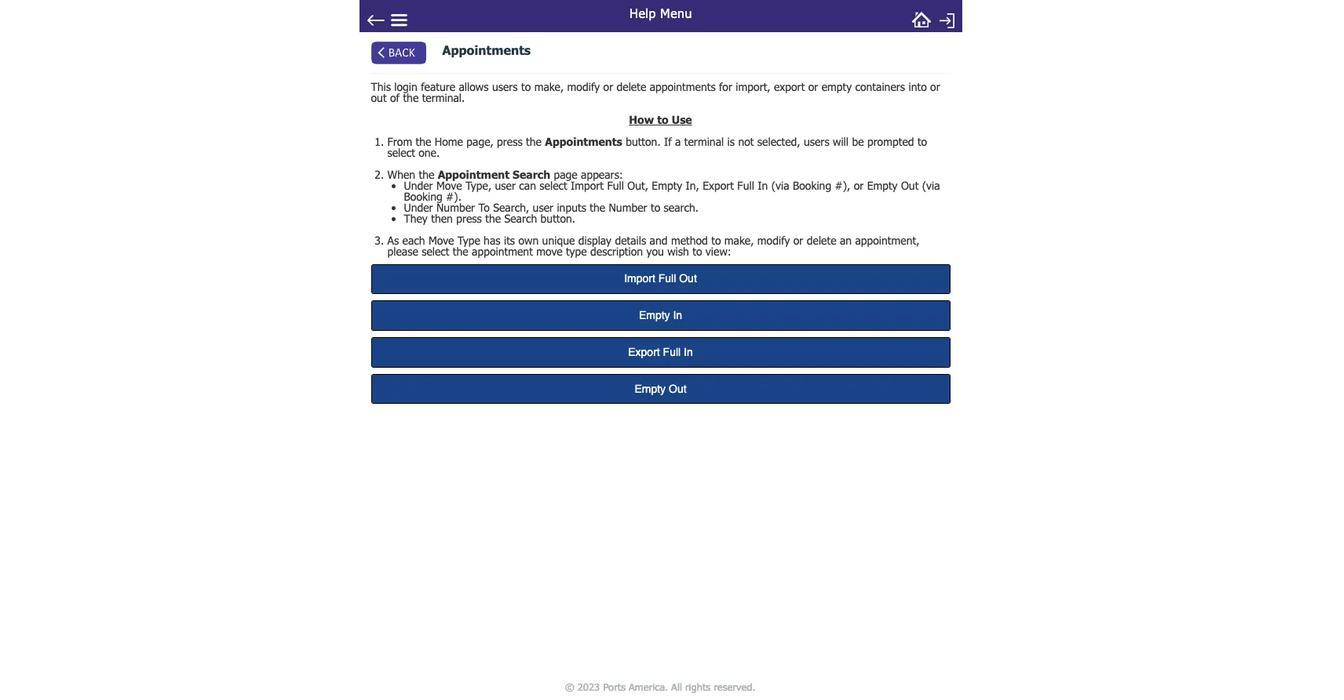 Task type: describe. For each thing, give the bounding box(es) containing it.
#),
[[835, 179, 850, 192]]

modify inside this login feature allows users to make, modify or delete appointments for import, export or empty containers into or out of the terminal.
[[567, 80, 600, 94]]

its
[[504, 234, 515, 247]]

export inside when the appointment search page appears: under move type, user can select import full out, empty in, export full in (via booking #), or empty out (via booking #). under number to search, user inputs the number to search. they then press the search button.
[[703, 179, 734, 192]]

description
[[590, 245, 643, 258]]

from the home page, press the appointments
[[387, 135, 622, 149]]

0 horizontal spatial export
[[628, 346, 660, 359]]

button. inside the button.  if a terminal is not selected, users will be prompted to select one.
[[626, 135, 661, 149]]

appointment,
[[855, 234, 920, 247]]

inputs
[[557, 201, 586, 214]]

delete inside 'as each move type has its own unique display details and method to make, modify or delete an appointment, please select the appointment move type description you wish to view:'
[[807, 234, 837, 247]]

2 number from the left
[[609, 201, 647, 214]]

appears:
[[581, 168, 623, 182]]

to right wish
[[693, 245, 702, 258]]

empty in
[[639, 309, 682, 322]]

as each move type has its own unique display details and method to make, modify or delete an appointment, please select the appointment move type description you wish to view:
[[387, 234, 920, 258]]

move inside 'as each move type has its own unique display details and method to make, modify or delete an appointment, please select the appointment move type description you wish to view:'
[[429, 234, 454, 247]]

1 horizontal spatial import
[[624, 273, 655, 285]]

rights
[[686, 681, 711, 694]]

is
[[727, 135, 735, 149]]

modify inside 'as each move type has its own unique display details and method to make, modify or delete an appointment, please select the appointment move type description you wish to view:'
[[757, 234, 790, 247]]

to right method
[[711, 234, 721, 247]]

the inside 'as each move type has its own unique display details and method to make, modify or delete an appointment, please select the appointment move type description you wish to view:'
[[453, 245, 468, 258]]

help menu
[[629, 5, 692, 20]]

to inside the button.  if a terminal is not selected, users will be prompted to select one.
[[918, 135, 927, 149]]

the down one.
[[419, 168, 434, 182]]

empty left in,
[[652, 179, 682, 192]]

search.
[[664, 201, 699, 214]]

appointment
[[472, 245, 533, 258]]

or right into
[[930, 80, 940, 94]]

2023
[[578, 681, 600, 694]]

appointment
[[438, 168, 510, 182]]

to left use
[[657, 113, 669, 127]]

use
[[672, 113, 692, 127]]

©
[[565, 681, 575, 694]]

display
[[578, 234, 612, 247]]

0 horizontal spatial booking
[[404, 190, 443, 203]]

1 number from the left
[[437, 201, 475, 214]]

appointments
[[650, 80, 716, 94]]

help menu banner
[[359, 0, 962, 32]]

the up can on the left
[[526, 135, 542, 149]]

users inside this login feature allows users to make, modify or delete appointments for import, export or empty containers into or out of the terminal.
[[492, 80, 518, 94]]

1 horizontal spatial booking
[[793, 179, 831, 192]]

when the appointment search page appears: under move type, user can select import full out, empty in, export full in (via booking #), or empty out (via booking #). under number to search, user inputs the number to search. they then press the search button.
[[387, 168, 940, 225]]

how
[[629, 113, 654, 127]]

terminal.
[[422, 91, 465, 105]]

has
[[484, 234, 501, 247]]

out
[[371, 91, 387, 105]]

this
[[371, 80, 391, 94]]

import,
[[736, 80, 771, 94]]

0 vertical spatial press
[[497, 135, 523, 149]]

menu
[[660, 5, 692, 20]]

2 under from the top
[[404, 201, 433, 214]]

export full in
[[628, 346, 693, 359]]

from
[[387, 135, 412, 149]]

0 horizontal spatial in
[[673, 309, 682, 322]]

they
[[404, 212, 428, 225]]

allows
[[459, 80, 489, 94]]

containers
[[855, 80, 905, 94]]

2 vertical spatial in
[[684, 346, 693, 359]]

into
[[909, 80, 927, 94]]

empty down export full in
[[635, 383, 666, 395]]

and
[[650, 234, 668, 247]]

ports
[[604, 681, 626, 694]]

the inside this login feature allows users to make, modify or delete appointments for import, export or empty containers into or out of the terminal.
[[403, 91, 419, 105]]

out,
[[628, 179, 648, 192]]

own
[[518, 234, 539, 247]]

page
[[554, 168, 578, 182]]

empty right "#),"
[[867, 179, 898, 192]]

this login feature allows users to make, modify or delete appointments for import, export or empty containers into or out of the terminal.
[[371, 80, 940, 105]]

the right from
[[416, 135, 431, 149]]

import full out
[[624, 273, 697, 285]]

america.
[[629, 681, 669, 694]]

export
[[774, 80, 805, 94]]

an
[[840, 234, 852, 247]]

terminal
[[684, 135, 724, 149]]

1 horizontal spatial user
[[533, 201, 554, 214]]

view:
[[706, 245, 731, 258]]

to
[[478, 201, 490, 214]]

of
[[390, 91, 400, 105]]



Task type: locate. For each thing, give the bounding box(es) containing it.
0 vertical spatial user
[[495, 179, 516, 192]]

0 horizontal spatial select
[[387, 146, 415, 160]]

1 vertical spatial button.
[[541, 212, 576, 225]]

users inside the button.  if a terminal is not selected, users will be prompted to select one.
[[804, 135, 830, 149]]

© 2023 ports america. all rights reserved.
[[565, 681, 756, 694]]

0 vertical spatial users
[[492, 80, 518, 94]]

feature
[[421, 80, 455, 94]]

or inside 'as each move type has its own unique display details and method to make, modify or delete an appointment, please select the appointment move type description you wish to view:'
[[794, 234, 803, 247]]

0 vertical spatial search
[[513, 168, 550, 182]]

import inside when the appointment search page appears: under move type, user can select import full out, empty in, export full in (via booking #), or empty out (via booking #). under number to search, user inputs the number to search. they then press the search button.
[[571, 179, 604, 192]]

export up the empty out
[[628, 346, 660, 359]]

1 vertical spatial in
[[673, 309, 682, 322]]

press
[[497, 135, 523, 149], [456, 212, 482, 225]]

appointments up the page
[[545, 135, 622, 149]]

delete left an
[[807, 234, 837, 247]]

select inside the button.  if a terminal is not selected, users will be prompted to select one.
[[387, 146, 415, 160]]

export
[[703, 179, 734, 192], [628, 346, 660, 359]]

None button
[[372, 265, 950, 294], [372, 302, 950, 330], [372, 338, 950, 367], [372, 375, 950, 404], [372, 265, 950, 294], [372, 302, 950, 330], [372, 338, 950, 367], [372, 375, 950, 404]]

2 vertical spatial out
[[669, 383, 687, 395]]

in down selected,
[[758, 179, 768, 192]]

empty
[[652, 179, 682, 192], [867, 179, 898, 192], [639, 309, 670, 322], [635, 383, 666, 395]]

number left to
[[437, 201, 475, 214]]

or left empty
[[808, 80, 818, 94]]

0 horizontal spatial appointments
[[442, 43, 531, 57]]

empty
[[822, 80, 852, 94]]

1 horizontal spatial number
[[609, 201, 647, 214]]

make, inside this login feature allows users to make, modify or delete appointments for import, export or empty containers into or out of the terminal.
[[534, 80, 564, 94]]

1 vertical spatial user
[[533, 201, 554, 214]]

out down prompted
[[901, 179, 919, 192]]

prompted
[[867, 135, 914, 149]]

import up inputs
[[571, 179, 604, 192]]

full
[[607, 179, 624, 192], [737, 179, 754, 192], [658, 273, 676, 285], [663, 346, 681, 359]]

button.  if a terminal is not selected, users will be prompted to select one.
[[387, 135, 927, 160]]

the right the "of"
[[403, 91, 419, 105]]

to left search. in the top right of the page
[[651, 201, 660, 214]]

button. inside when the appointment search page appears: under move type, user can select import full out, empty in, export full in (via booking #), or empty out (via booking #). under number to search, user inputs the number to search. they then press the search button.
[[541, 212, 576, 225]]

© 2023 ports america. all rights reserved. footer
[[354, 678, 967, 698]]

delete up how
[[617, 80, 646, 94]]

or left an
[[794, 234, 803, 247]]

1 vertical spatial modify
[[757, 234, 790, 247]]

users
[[492, 80, 518, 94], [804, 135, 830, 149]]

or
[[603, 80, 613, 94], [808, 80, 818, 94], [930, 80, 940, 94], [854, 179, 864, 192], [794, 234, 803, 247]]

#).
[[446, 190, 462, 203]]

make, inside 'as each move type has its own unique display details and method to make, modify or delete an appointment, please select the appointment move type description you wish to view:'
[[725, 234, 754, 247]]

selected,
[[757, 135, 800, 149]]

reserved.
[[714, 681, 756, 694]]

type
[[458, 234, 480, 247]]

1 horizontal spatial press
[[497, 135, 523, 149]]

full down not
[[737, 179, 754, 192]]

the right inputs
[[590, 201, 605, 214]]

1 vertical spatial appointments
[[545, 135, 622, 149]]

to inside this login feature allows users to make, modify or delete appointments for import, export or empty containers into or out of the terminal.
[[521, 80, 531, 94]]

button.
[[626, 135, 661, 149], [541, 212, 576, 225]]

1 vertical spatial select
[[540, 179, 567, 192]]

1 horizontal spatial appointments
[[545, 135, 622, 149]]

press inside when the appointment search page appears: under move type, user can select import full out, empty in, export full in (via booking #), or empty out (via booking #). under number to search, user inputs the number to search. they then press the search button.
[[456, 212, 482, 225]]

all
[[672, 681, 683, 694]]

import
[[571, 179, 604, 192], [624, 273, 655, 285]]

out down export full in
[[669, 383, 687, 395]]

or inside when the appointment search page appears: under move type, user can select import full out, empty in, export full in (via booking #), or empty out (via booking #). under number to search, user inputs the number to search. they then press the search button.
[[854, 179, 864, 192]]

in inside when the appointment search page appears: under move type, user can select import full out, empty in, export full in (via booking #), or empty out (via booking #). under number to search, user inputs the number to search. they then press the search button.
[[758, 179, 768, 192]]

delete inside this login feature allows users to make, modify or delete appointments for import, export or empty containers into or out of the terminal.
[[617, 80, 646, 94]]

0 horizontal spatial user
[[495, 179, 516, 192]]

0 vertical spatial move
[[437, 179, 462, 192]]

in down import full out
[[673, 309, 682, 322]]

2 horizontal spatial select
[[540, 179, 567, 192]]

booking
[[793, 179, 831, 192], [404, 190, 443, 203]]

type
[[566, 245, 587, 258]]

user
[[495, 179, 516, 192], [533, 201, 554, 214]]

out inside when the appointment search page appears: under move type, user can select import full out, empty in, export full in (via booking #), or empty out (via booking #). under number to search, user inputs the number to search. they then press the search button.
[[901, 179, 919, 192]]

for
[[719, 80, 732, 94]]

1 vertical spatial under
[[404, 201, 433, 214]]

appointments
[[442, 43, 531, 57], [545, 135, 622, 149]]

0 horizontal spatial users
[[492, 80, 518, 94]]

2 vertical spatial select
[[422, 245, 449, 258]]

0 vertical spatial in
[[758, 179, 768, 192]]

1 horizontal spatial (via
[[922, 179, 940, 192]]

in,
[[686, 179, 699, 192]]

make, right method
[[725, 234, 754, 247]]

not
[[738, 135, 754, 149]]

unique
[[542, 234, 575, 247]]

to right allows
[[521, 80, 531, 94]]

1 (via from the left
[[771, 179, 789, 192]]

0 horizontal spatial button.
[[541, 212, 576, 225]]

delete
[[617, 80, 646, 94], [807, 234, 837, 247]]

users right allows
[[492, 80, 518, 94]]

help menu heading
[[540, 0, 781, 24]]

0 vertical spatial modify
[[567, 80, 600, 94]]

user down can on the left
[[533, 201, 554, 214]]

move down then
[[429, 234, 454, 247]]

1 under from the top
[[404, 179, 433, 192]]

or left appointments
[[603, 80, 613, 94]]

be
[[852, 135, 864, 149]]

0 vertical spatial out
[[901, 179, 919, 192]]

1 vertical spatial export
[[628, 346, 660, 359]]

(via
[[771, 179, 789, 192], [922, 179, 940, 192]]

appointments up allows
[[442, 43, 531, 57]]

in up the empty out
[[684, 346, 693, 359]]

to inside when the appointment search page appears: under move type, user can select import full out, empty in, export full in (via booking #), or empty out (via booking #). under number to search, user inputs the number to search. they then press the search button.
[[651, 201, 660, 214]]

button. down how
[[626, 135, 661, 149]]

1 horizontal spatial users
[[804, 135, 830, 149]]

booking up they
[[404, 190, 443, 203]]

a
[[675, 135, 681, 149]]

select inside 'as each move type has its own unique display details and method to make, modify or delete an appointment, please select the appointment move type description you wish to view:'
[[422, 245, 449, 258]]

0 vertical spatial import
[[571, 179, 604, 192]]

1 horizontal spatial delete
[[807, 234, 837, 247]]

search,
[[493, 201, 529, 214]]

as
[[387, 234, 399, 247]]

0 horizontal spatial delete
[[617, 80, 646, 94]]

type,
[[465, 179, 492, 192]]

make,
[[534, 80, 564, 94], [725, 234, 754, 247]]

1 vertical spatial delete
[[807, 234, 837, 247]]

method
[[671, 234, 708, 247]]

select right can on the left
[[540, 179, 567, 192]]

to right prompted
[[918, 135, 927, 149]]

button. up unique
[[541, 212, 576, 225]]

please
[[387, 245, 418, 258]]

1 vertical spatial search
[[504, 212, 537, 225]]

can
[[519, 179, 536, 192]]

the
[[403, 91, 419, 105], [416, 135, 431, 149], [526, 135, 542, 149], [419, 168, 434, 182], [590, 201, 605, 214], [485, 212, 501, 225], [453, 245, 468, 258]]

select right please
[[422, 245, 449, 258]]

empty out
[[635, 383, 687, 395]]

the up has
[[485, 212, 501, 225]]

number
[[437, 201, 475, 214], [609, 201, 647, 214]]

0 horizontal spatial modify
[[567, 80, 600, 94]]

0 vertical spatial delete
[[617, 80, 646, 94]]

the left has
[[453, 245, 468, 258]]

one.
[[419, 146, 440, 160]]

0 vertical spatial button.
[[626, 135, 661, 149]]

export right in,
[[703, 179, 734, 192]]

move inside when the appointment search page appears: under move type, user can select import full out, empty in, export full in (via booking #), or empty out (via booking #). under number to search, user inputs the number to search. they then press the search button.
[[437, 179, 462, 192]]

0 vertical spatial make,
[[534, 80, 564, 94]]

0 vertical spatial select
[[387, 146, 415, 160]]

will
[[833, 135, 849, 149]]

number down the out,
[[609, 201, 647, 214]]

user left can on the left
[[495, 179, 516, 192]]

0 horizontal spatial press
[[456, 212, 482, 225]]

under up each at the top
[[404, 201, 433, 214]]

full down empty in
[[663, 346, 681, 359]]

details
[[615, 234, 646, 247]]

0 horizontal spatial import
[[571, 179, 604, 192]]

0 horizontal spatial (via
[[771, 179, 789, 192]]

search left the page
[[513, 168, 550, 182]]

out down wish
[[679, 273, 697, 285]]

1 vertical spatial import
[[624, 273, 655, 285]]

users left will
[[804, 135, 830, 149]]

select
[[387, 146, 415, 160], [540, 179, 567, 192], [422, 245, 449, 258]]

1 horizontal spatial modify
[[757, 234, 790, 247]]

empty up export full in
[[639, 309, 670, 322]]

help
[[629, 5, 656, 20]]

1 horizontal spatial export
[[703, 179, 734, 192]]

0 horizontal spatial number
[[437, 201, 475, 214]]

if
[[664, 135, 672, 149]]

1 vertical spatial out
[[679, 273, 697, 285]]

select inside when the appointment search page appears: under move type, user can select import full out, empty in, export full in (via booking #), or empty out (via booking #). under number to search, user inputs the number to search. they then press the search button.
[[540, 179, 567, 192]]

0 vertical spatial export
[[703, 179, 734, 192]]

then
[[431, 212, 453, 225]]

each
[[402, 234, 425, 247]]

how to use
[[629, 113, 692, 127]]

full down wish
[[658, 273, 676, 285]]

to
[[521, 80, 531, 94], [657, 113, 669, 127], [918, 135, 927, 149], [651, 201, 660, 214], [711, 234, 721, 247], [693, 245, 702, 258]]

1 horizontal spatial make,
[[725, 234, 754, 247]]

1 vertical spatial users
[[804, 135, 830, 149]]

full left the out,
[[607, 179, 624, 192]]

in
[[758, 179, 768, 192], [673, 309, 682, 322], [684, 346, 693, 359]]

1 vertical spatial press
[[456, 212, 482, 225]]

when
[[387, 168, 415, 182]]

under up they
[[404, 179, 433, 192]]

page,
[[467, 135, 494, 149]]

login
[[394, 80, 418, 94]]

1 vertical spatial move
[[429, 234, 454, 247]]

home
[[435, 135, 463, 149]]

1 horizontal spatial select
[[422, 245, 449, 258]]

booking left "#),"
[[793, 179, 831, 192]]

move left type,
[[437, 179, 462, 192]]

move
[[536, 245, 563, 258]]

0 vertical spatial appointments
[[442, 43, 531, 57]]

press up type
[[456, 212, 482, 225]]

0 vertical spatial under
[[404, 179, 433, 192]]

make, up from the home page, press the appointments
[[534, 80, 564, 94]]

2 horizontal spatial in
[[758, 179, 768, 192]]

select up the when
[[387, 146, 415, 160]]

wish
[[667, 245, 689, 258]]

1 horizontal spatial button.
[[626, 135, 661, 149]]

2 (via from the left
[[922, 179, 940, 192]]

or right "#),"
[[854, 179, 864, 192]]

0 horizontal spatial make,
[[534, 80, 564, 94]]

press right page,
[[497, 135, 523, 149]]

1 horizontal spatial in
[[684, 346, 693, 359]]

1 vertical spatial make,
[[725, 234, 754, 247]]

you
[[647, 245, 664, 258]]

search up own
[[504, 212, 537, 225]]

import down you
[[624, 273, 655, 285]]



Task type: vqa. For each thing, say whether or not it's contained in the screenshot.
left 'MODIFY'
yes



